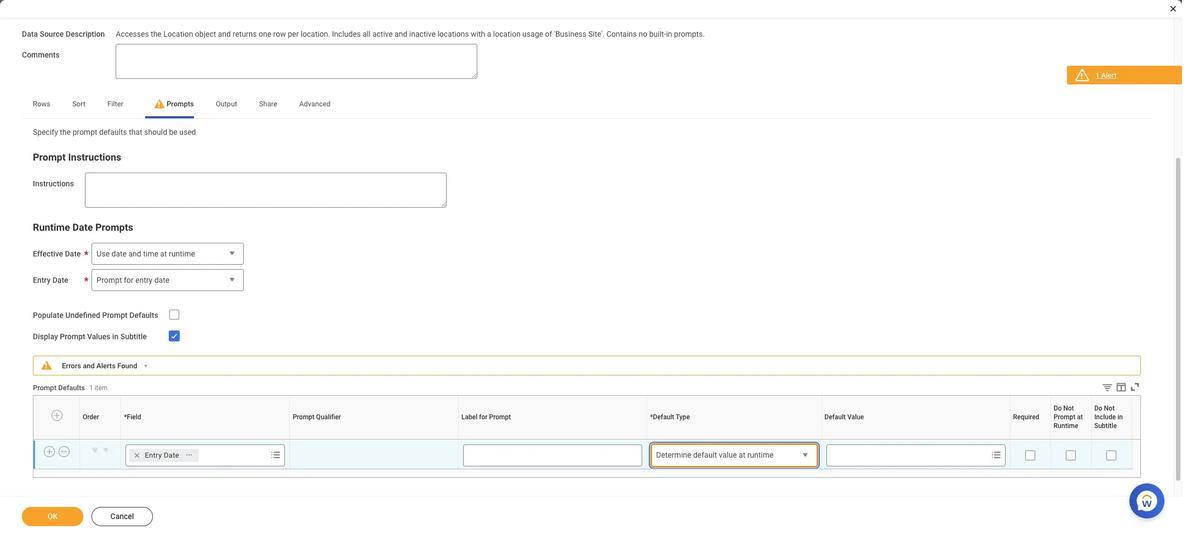 Task type: locate. For each thing, give the bounding box(es) containing it.
order
[[83, 413, 99, 421], [100, 439, 101, 440]]

order inside row element
[[83, 413, 99, 421]]

0 vertical spatial runtime
[[33, 222, 70, 233]]

toolbar
[[1094, 381, 1142, 395]]

caret down image right the found
[[142, 362, 150, 370]]

in
[[667, 29, 673, 38], [112, 332, 119, 341], [1118, 413, 1124, 421], [1113, 439, 1113, 440]]

0 vertical spatial subtitle
[[120, 332, 147, 341]]

0 horizontal spatial the
[[60, 128, 71, 137]]

date
[[73, 222, 93, 233], [65, 250, 81, 258], [52, 276, 68, 285], [164, 451, 179, 459]]

ok button
[[22, 507, 83, 526]]

1 * from the left
[[124, 413, 127, 421]]

caret bottom image
[[89, 444, 100, 455]]

1 vertical spatial the
[[60, 128, 71, 137]]

per
[[288, 29, 299, 38]]

0 vertical spatial exclamation image
[[1078, 72, 1086, 80]]

instructions down prompt
[[68, 151, 121, 163]]

1 vertical spatial entry
[[145, 451, 162, 459]]

0 horizontal spatial exclamation image
[[42, 362, 50, 370]]

1 vertical spatial runtime
[[748, 451, 774, 459]]

default
[[694, 451, 717, 459]]

1 horizontal spatial value
[[917, 439, 918, 440]]

values
[[87, 332, 110, 341]]

*
[[124, 413, 127, 421], [651, 413, 653, 421]]

0 vertical spatial runtime
[[169, 250, 195, 258]]

prompt instructions button
[[33, 151, 121, 163]]

runtime
[[169, 250, 195, 258], [748, 451, 774, 459]]

entry
[[135, 276, 153, 285]]

at inside popup button
[[739, 451, 746, 459]]

entry date inside runtime date prompts group
[[33, 276, 68, 285]]

0 vertical spatial caret down image
[[142, 362, 150, 370]]

default
[[653, 413, 675, 421], [825, 413, 846, 421], [733, 439, 735, 440], [915, 439, 917, 440]]

prompts up "use"
[[95, 222, 133, 233]]

prompt for entry date
[[97, 276, 170, 285]]

required button
[[1030, 439, 1032, 440]]

qualifier
[[316, 413, 341, 421], [374, 439, 376, 440]]

1 horizontal spatial the
[[151, 29, 162, 38]]

row element
[[33, 396, 1135, 439]]

include
[[1095, 413, 1117, 421], [1111, 439, 1113, 440]]

date right "use"
[[112, 250, 127, 258]]

0 horizontal spatial prompts
[[95, 222, 133, 233]]

1 vertical spatial order
[[100, 439, 101, 440]]

1 vertical spatial entry date
[[145, 451, 179, 459]]

prompt qualifier button
[[372, 439, 377, 440]]

runtime inside popup button
[[169, 250, 195, 258]]

required up the required button at the right bottom
[[1014, 413, 1040, 421]]

do
[[1054, 405, 1062, 412], [1095, 405, 1103, 412], [1068, 439, 1069, 440], [1109, 439, 1110, 440]]

1 horizontal spatial entry
[[145, 451, 162, 459]]

0 vertical spatial for
[[124, 276, 134, 285]]

for inside row element
[[479, 413, 488, 421]]

item
[[95, 384, 108, 392]]

no
[[639, 29, 648, 38]]

0 horizontal spatial value
[[848, 413, 864, 421]]

entry date right x small image
[[145, 451, 179, 459]]

1 horizontal spatial exclamation image
[[1078, 72, 1086, 80]]

1 vertical spatial subtitle
[[1095, 422, 1118, 430]]

entry inside 'element'
[[145, 451, 162, 459]]

0 horizontal spatial caret down image
[[100, 444, 111, 455]]

site'.
[[589, 29, 605, 38]]

with
[[471, 29, 485, 38]]

instructions down prompt instructions button on the left of the page
[[33, 179, 74, 188]]

prompt instructions group
[[33, 151, 1142, 208]]

subtitle down do not include in subtitle
[[1113, 439, 1115, 440]]

1 vertical spatial instructions
[[33, 179, 74, 188]]

2 vertical spatial subtitle
[[1113, 439, 1115, 440]]

not down do not include in subtitle
[[1110, 439, 1111, 440]]

in down click to view/edit grid preferences image
[[1118, 413, 1124, 421]]

entry down the effective
[[33, 276, 51, 285]]

caret down image down order column header
[[100, 444, 111, 455]]

1 vertical spatial type
[[735, 439, 736, 440]]

and left alerts
[[83, 362, 95, 370]]

entry right x small image
[[145, 451, 162, 459]]

that
[[129, 128, 142, 137]]

1 horizontal spatial runtime
[[748, 451, 774, 459]]

None text field
[[463, 444, 643, 466]]

1 horizontal spatial for
[[479, 413, 488, 421]]

do left do not include in subtitle
[[1054, 405, 1062, 412]]

date inside use date and time at runtime popup button
[[112, 250, 127, 258]]

runtime up prompt for entry date dropdown button
[[169, 250, 195, 258]]

0 vertical spatial qualifier
[[316, 413, 341, 421]]

field inside row element
[[127, 413, 141, 421]]

1 vertical spatial label
[[551, 439, 552, 440]]

select to filter grid data image
[[1102, 381, 1114, 393]]

do down do not include in subtitle
[[1109, 439, 1110, 440]]

for
[[124, 276, 134, 285], [479, 413, 488, 421], [553, 439, 553, 440]]

0 horizontal spatial 1
[[89, 384, 93, 392]]

0 horizontal spatial order
[[83, 413, 99, 421]]

returns
[[233, 29, 257, 38]]

prompts.
[[675, 29, 705, 38]]

1 vertical spatial prompts
[[95, 222, 133, 233]]

0 horizontal spatial defaults
[[58, 384, 85, 392]]

1 alert
[[1096, 71, 1117, 80]]

1 horizontal spatial 1
[[1096, 71, 1100, 80]]

do down do not prompt at runtime
[[1068, 439, 1069, 440]]

required
[[1014, 413, 1040, 421], [1030, 439, 1032, 440]]

0 vertical spatial value
[[848, 413, 864, 421]]

plus image
[[53, 411, 61, 421]]

1 vertical spatial field
[[205, 439, 206, 440]]

location
[[164, 29, 193, 38]]

in down do not include in subtitle
[[1113, 439, 1113, 440]]

for for prompt
[[124, 276, 134, 285]]

use
[[97, 250, 110, 258]]

defaults
[[130, 311, 158, 320], [58, 384, 85, 392]]

dialog
[[0, 0, 1183, 536]]

0 vertical spatial field
[[127, 413, 141, 421]]

group
[[22, 0, 1153, 79]]

at right time at the left of the page
[[160, 250, 167, 258]]

and inside popup button
[[129, 250, 141, 258]]

1 vertical spatial 1
[[89, 384, 93, 392]]

0 vertical spatial 1
[[1096, 71, 1100, 80]]

the
[[151, 29, 162, 38], [60, 128, 71, 137]]

1 horizontal spatial order
[[100, 439, 101, 440]]

prompts
[[167, 100, 194, 108], [95, 222, 133, 233]]

location
[[493, 29, 521, 38]]

1 vertical spatial qualifier
[[374, 439, 376, 440]]

field
[[127, 413, 141, 421], [205, 439, 206, 440]]

advanced
[[299, 100, 331, 108]]

the for location
[[151, 29, 162, 38]]

0 horizontal spatial *
[[124, 413, 127, 421]]

include down do not include in subtitle
[[1111, 439, 1113, 440]]

populate undefined prompt defaults
[[33, 311, 158, 320]]

1 vertical spatial date
[[154, 276, 170, 285]]

1 horizontal spatial date
[[154, 276, 170, 285]]

runtime inside group
[[33, 222, 70, 233]]

not up do not prompt at runtime button
[[1064, 405, 1075, 412]]

1 left alert
[[1096, 71, 1100, 80]]

exclamation image left the 1 alert
[[1078, 72, 1086, 80]]

date inside 'element'
[[164, 451, 179, 459]]

runtime
[[33, 222, 70, 233], [1054, 422, 1079, 430], [1073, 439, 1075, 440]]

type
[[676, 413, 690, 421], [735, 439, 736, 440]]

prompt instructions
[[33, 151, 121, 163]]

prompt
[[73, 128, 97, 137]]

required left do not prompt at runtime button
[[1030, 439, 1032, 440]]

used
[[179, 128, 196, 137]]

type up determine default value at runtime popup button
[[735, 439, 736, 440]]

tab list
[[22, 92, 1153, 119]]

do down select to filter grid data image
[[1095, 405, 1103, 412]]

0 vertical spatial date
[[112, 250, 127, 258]]

1 vertical spatial exclamation image
[[42, 362, 50, 370]]

entry
[[33, 276, 51, 285], [145, 451, 162, 459]]

label
[[462, 413, 478, 421], [551, 439, 552, 440]]

0 horizontal spatial label
[[462, 413, 478, 421]]

active
[[373, 29, 393, 38]]

entry date, press delete to clear value. option
[[130, 449, 198, 462]]

label for prompt column header
[[459, 439, 648, 440]]

0 vertical spatial type
[[676, 413, 690, 421]]

runtime up do not prompt at runtime button
[[1054, 422, 1079, 430]]

1 horizontal spatial label
[[551, 439, 552, 440]]

date up effective date
[[73, 222, 93, 233]]

accesses the location object and returns one row per location. includes all active and inactive locations with a location usage of 'business site'. contains no built-in prompts.
[[116, 29, 705, 38]]

exclamation image inside 1 alert button
[[1078, 72, 1086, 80]]

the left prompt
[[60, 128, 71, 137]]

source
[[40, 29, 64, 38]]

prompts image
[[269, 448, 282, 461]]

prompts right exclamation image
[[167, 100, 194, 108]]

determine default value at runtime
[[657, 451, 774, 459]]

0 horizontal spatial runtime
[[169, 250, 195, 258]]

0 horizontal spatial date
[[112, 250, 127, 258]]

0 horizontal spatial for
[[124, 276, 134, 285]]

subtitle for display prompt values in subtitle
[[120, 332, 147, 341]]

1 horizontal spatial prompts
[[167, 100, 194, 108]]

inactive
[[410, 29, 436, 38]]

not down do not prompt at runtime
[[1069, 439, 1070, 440]]

date right entry
[[154, 276, 170, 285]]

1 horizontal spatial entry date
[[145, 451, 179, 459]]

at right the 'value'
[[739, 451, 746, 459]]

0 vertical spatial include
[[1095, 413, 1117, 421]]

instructions
[[68, 151, 121, 163], [33, 179, 74, 188]]

should
[[144, 128, 167, 137]]

2 vertical spatial runtime
[[1073, 439, 1075, 440]]

0 vertical spatial order
[[83, 413, 99, 421]]

prompts image
[[990, 448, 1003, 461]]

description
[[66, 29, 105, 38]]

contains
[[607, 29, 637, 38]]

1 alert button
[[1068, 66, 1183, 87]]

do not include in subtitle
[[1095, 405, 1124, 430]]

not inside do not include in subtitle
[[1105, 405, 1115, 412]]

Comments text field
[[116, 44, 478, 79]]

and left time at the left of the page
[[129, 250, 141, 258]]

order field prompt qualifier label for prompt default type default value required do not prompt at runtime do not include in subtitle
[[100, 439, 1115, 440]]

exclamation image left 'errors'
[[42, 362, 50, 370]]

1 left item
[[89, 384, 93, 392]]

type up determine
[[676, 413, 690, 421]]

not down select to filter grid data image
[[1105, 405, 1115, 412]]

errors and alerts found
[[62, 362, 137, 370]]

rows
[[33, 100, 50, 108]]

exclamation image
[[155, 100, 163, 109]]

runtime right the 'value'
[[748, 451, 774, 459]]

undefined
[[65, 311, 100, 320]]

entry date
[[33, 276, 68, 285], [145, 451, 179, 459]]

0 vertical spatial required
[[1014, 413, 1040, 421]]

1 vertical spatial caret down image
[[100, 444, 111, 455]]

order for order
[[83, 413, 99, 421]]

defaults down entry
[[130, 311, 158, 320]]

order up order column header
[[83, 413, 99, 421]]

0 horizontal spatial type
[[676, 413, 690, 421]]

prompt inside dropdown button
[[97, 276, 122, 285]]

0 horizontal spatial entry
[[33, 276, 51, 285]]

subtitle up do not include in subtitle button
[[1095, 422, 1118, 430]]

1 horizontal spatial field
[[205, 439, 206, 440]]

use date and time at runtime
[[97, 250, 195, 258]]

prompt inside do not prompt at runtime
[[1054, 413, 1076, 421]]

0 vertical spatial prompts
[[167, 100, 194, 108]]

caret down image
[[142, 362, 150, 370], [100, 444, 111, 455]]

entry inside runtime date prompts group
[[33, 276, 51, 285]]

date
[[112, 250, 127, 258], [154, 276, 170, 285]]

the left location
[[151, 29, 162, 38]]

runtime inside do not prompt at runtime
[[1054, 422, 1079, 430]]

for for label
[[479, 413, 488, 421]]

all
[[363, 29, 371, 38]]

1 horizontal spatial defaults
[[130, 311, 158, 320]]

fullscreen image
[[1130, 381, 1142, 393]]

related actions image
[[185, 452, 193, 459]]

1 vertical spatial value
[[917, 439, 918, 440]]

1 vertical spatial for
[[479, 413, 488, 421]]

include up do not include in subtitle button
[[1095, 413, 1117, 421]]

check small image
[[168, 329, 181, 343]]

order column header
[[80, 439, 121, 440]]

0 horizontal spatial entry date
[[33, 276, 68, 285]]

for inside dropdown button
[[124, 276, 134, 285]]

0 vertical spatial label
[[462, 413, 478, 421]]

date inside prompt for entry date dropdown button
[[154, 276, 170, 285]]

populate
[[33, 311, 64, 320]]

1 vertical spatial defaults
[[58, 384, 85, 392]]

subtitle for do not include in subtitle
[[1095, 422, 1118, 430]]

in right values
[[112, 332, 119, 341]]

date left related actions icon
[[164, 451, 179, 459]]

defaults
[[99, 128, 127, 137]]

display
[[33, 332, 58, 341]]

1 horizontal spatial *
[[651, 413, 653, 421]]

0 horizontal spatial field
[[127, 413, 141, 421]]

tab list containing rows
[[22, 92, 1153, 119]]

0 vertical spatial entry date
[[33, 276, 68, 285]]

subtitle inside do not include in subtitle
[[1095, 422, 1118, 430]]

subtitle up the found
[[120, 332, 147, 341]]

runtime down do not prompt at runtime
[[1073, 439, 1075, 440]]

2 horizontal spatial for
[[553, 439, 553, 440]]

at left do not include in subtitle
[[1078, 413, 1084, 421]]

subtitle
[[120, 332, 147, 341], [1095, 422, 1118, 430], [1113, 439, 1115, 440]]

do inside do not include in subtitle
[[1095, 405, 1103, 412]]

runtime up the effective
[[33, 222, 70, 233]]

runtime inside popup button
[[748, 451, 774, 459]]

0 vertical spatial defaults
[[130, 311, 158, 320]]

value inside row element
[[848, 413, 864, 421]]

entry date inside entry date, press delete to clear value. "option"
[[145, 451, 179, 459]]

entry date down the effective
[[33, 276, 68, 285]]

specify the prompt defaults that should be used
[[33, 128, 196, 137]]

defaults down 'errors'
[[58, 384, 85, 392]]

2 * from the left
[[651, 413, 653, 421]]

prompts inside group
[[95, 222, 133, 233]]

1 vertical spatial runtime
[[1054, 422, 1079, 430]]

0 horizontal spatial qualifier
[[316, 413, 341, 421]]

0 vertical spatial the
[[151, 29, 162, 38]]

exclamation image
[[1078, 72, 1086, 80], [42, 362, 50, 370]]

x small image
[[132, 450, 143, 461]]

date down effective date
[[52, 276, 68, 285]]

order up caret bottom image
[[100, 439, 101, 440]]

0 vertical spatial entry
[[33, 276, 51, 285]]

type inside row element
[[676, 413, 690, 421]]

not
[[1064, 405, 1075, 412], [1105, 405, 1115, 412], [1069, 439, 1070, 440], [1110, 439, 1111, 440]]

2 vertical spatial for
[[553, 439, 553, 440]]



Task type: vqa. For each thing, say whether or not it's contained in the screenshot.
justify image
no



Task type: describe. For each thing, give the bounding box(es) containing it.
label for prompt
[[462, 413, 511, 421]]

default value column header
[[822, 439, 1011, 440]]

object
[[195, 29, 216, 38]]

do not prompt at runtime button
[[1068, 439, 1075, 440]]

determine default value at runtime button
[[652, 444, 817, 467]]

plus image
[[45, 447, 53, 457]]

prompt qualifier
[[293, 413, 341, 421]]

time
[[143, 250, 158, 258]]

and right object
[[218, 29, 231, 38]]

label inside row element
[[462, 413, 478, 421]]

alerts
[[97, 362, 116, 370]]

effective date
[[33, 250, 81, 258]]

prompts inside tab
[[167, 100, 194, 108]]

* for field
[[124, 413, 127, 421]]

prompt for entry date button
[[92, 269, 244, 292]]

qualifier inside row element
[[316, 413, 341, 421]]

share
[[259, 100, 277, 108]]

1 horizontal spatial qualifier
[[374, 439, 376, 440]]

specify
[[33, 128, 58, 137]]

do not include in subtitle button
[[1109, 439, 1116, 440]]

use date and time at runtime button
[[92, 243, 244, 265]]

filter
[[107, 100, 123, 108]]

comments
[[22, 51, 60, 59]]

* field
[[124, 413, 141, 421]]

prompt defaults 1 item
[[33, 384, 108, 392]]

be
[[169, 128, 178, 137]]

output
[[216, 100, 237, 108]]

0 vertical spatial instructions
[[68, 151, 121, 163]]

effective
[[33, 250, 63, 258]]

* default type
[[651, 413, 690, 421]]

value
[[719, 451, 737, 459]]

required inside row element
[[1014, 413, 1040, 421]]

entry date element
[[145, 451, 179, 460]]

location.
[[301, 29, 330, 38]]

cancel button
[[92, 507, 153, 526]]

at down do not prompt at runtime
[[1072, 439, 1072, 440]]

click to view/edit grid preferences image
[[1116, 381, 1128, 393]]

found
[[117, 362, 137, 370]]

locations
[[438, 29, 469, 38]]

usage
[[523, 29, 544, 38]]

1 horizontal spatial type
[[735, 439, 736, 440]]

data source description
[[22, 29, 105, 38]]

Instructions text field
[[85, 173, 447, 208]]

cancel
[[111, 512, 134, 521]]

a
[[487, 29, 492, 38]]

order for order field prompt qualifier label for prompt default type default value required do not prompt at runtime do not include in subtitle
[[100, 439, 101, 440]]

runtime date prompts button
[[33, 222, 133, 233]]

prompts tab
[[145, 92, 194, 119]]

do inside do not prompt at runtime
[[1054, 405, 1062, 412]]

1 inside button
[[1096, 71, 1100, 80]]

alert
[[1102, 71, 1117, 80]]

minus image
[[60, 447, 68, 457]]

runtime date prompts group
[[33, 221, 1142, 292]]

* for default
[[651, 413, 653, 421]]

display prompt values in subtitle
[[33, 332, 147, 341]]

row
[[273, 29, 286, 38]]

1 horizontal spatial caret down image
[[142, 362, 150, 370]]

includes
[[332, 29, 361, 38]]

1 vertical spatial include
[[1111, 439, 1113, 440]]

1 vertical spatial required
[[1030, 439, 1032, 440]]

include inside do not include in subtitle
[[1095, 413, 1117, 421]]

data
[[22, 29, 38, 38]]

1 inside prompt defaults 1 item
[[89, 384, 93, 392]]

dialog containing prompt instructions
[[0, 0, 1183, 536]]

ok
[[48, 512, 58, 521]]

one
[[259, 29, 272, 38]]

Search field
[[827, 446, 987, 465]]

do not prompt at runtime
[[1054, 405, 1084, 430]]

of
[[545, 29, 552, 38]]

and right active
[[395, 29, 408, 38]]

field button
[[205, 439, 206, 440]]

the for prompt
[[60, 128, 71, 137]]

field for order
[[205, 439, 206, 440]]

in inside do not include in subtitle
[[1118, 413, 1124, 421]]

determine
[[657, 451, 692, 459]]

'business
[[554, 29, 587, 38]]

errors
[[62, 362, 81, 370]]

date right the effective
[[65, 250, 81, 258]]

in left prompts.
[[667, 29, 673, 38]]

at inside popup button
[[160, 250, 167, 258]]

not inside do not prompt at runtime
[[1064, 405, 1075, 412]]

group containing data source description
[[22, 0, 1153, 79]]

accesses
[[116, 29, 149, 38]]

at inside do not prompt at runtime
[[1078, 413, 1084, 421]]

runtime date prompts
[[33, 222, 133, 233]]

built-
[[650, 29, 667, 38]]

default type button
[[733, 439, 737, 440]]

close edit custom report image
[[1170, 4, 1178, 13]]

workday assistant region
[[1130, 479, 1170, 519]]

field for *
[[127, 413, 141, 421]]

sort
[[72, 100, 86, 108]]

default value
[[825, 413, 864, 421]]

prompt inside group
[[33, 151, 66, 163]]



